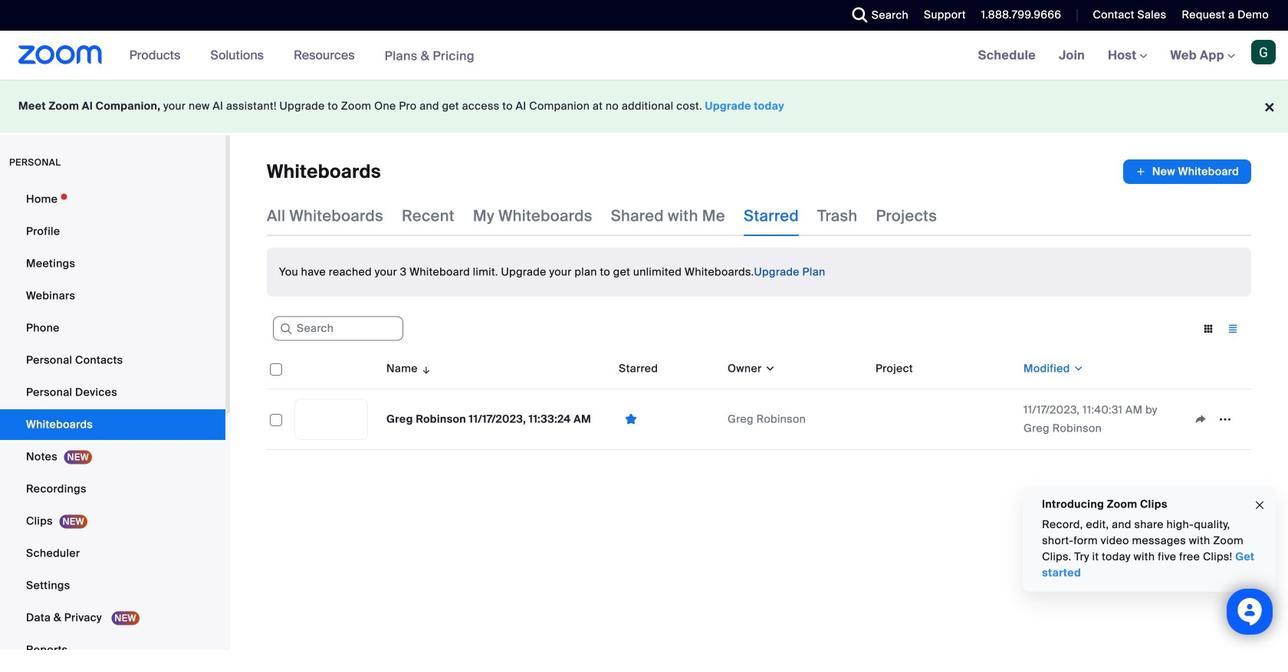 Task type: describe. For each thing, give the bounding box(es) containing it.
add image
[[1136, 164, 1147, 179]]

thumbnail of greg robinson 11/17/2023, 11:33:24 am image
[[295, 400, 367, 440]]

list mode, selected image
[[1221, 322, 1246, 336]]

product information navigation
[[118, 31, 486, 81]]

tabs of all whiteboard page tab list
[[267, 196, 937, 236]]

grid mode, not selected image
[[1197, 322, 1221, 336]]

zoom logo image
[[18, 45, 102, 64]]

personal menu menu
[[0, 184, 226, 650]]

arrow down image
[[418, 360, 432, 378]]

greg robinson 11/17/2023, 11:33:24 am element
[[387, 412, 592, 426]]

profile picture image
[[1252, 40, 1276, 64]]

0 vertical spatial application
[[1124, 160, 1252, 184]]



Task type: locate. For each thing, give the bounding box(es) containing it.
click to unstar the whiteboard greg robinson 11/17/2023, 11:33:24 am image
[[619, 412, 644, 427]]

down image
[[762, 361, 776, 377]]

application
[[1124, 160, 1252, 184], [267, 349, 1252, 450]]

Search text field
[[273, 317, 403, 341]]

close image
[[1254, 497, 1266, 514]]

footer
[[0, 80, 1289, 133]]

meetings navigation
[[967, 31, 1289, 81]]

cell
[[870, 390, 1018, 450]]

1 vertical spatial application
[[267, 349, 1252, 450]]

banner
[[0, 31, 1289, 81]]



Task type: vqa. For each thing, say whether or not it's contained in the screenshot.
Zoom Logo
yes



